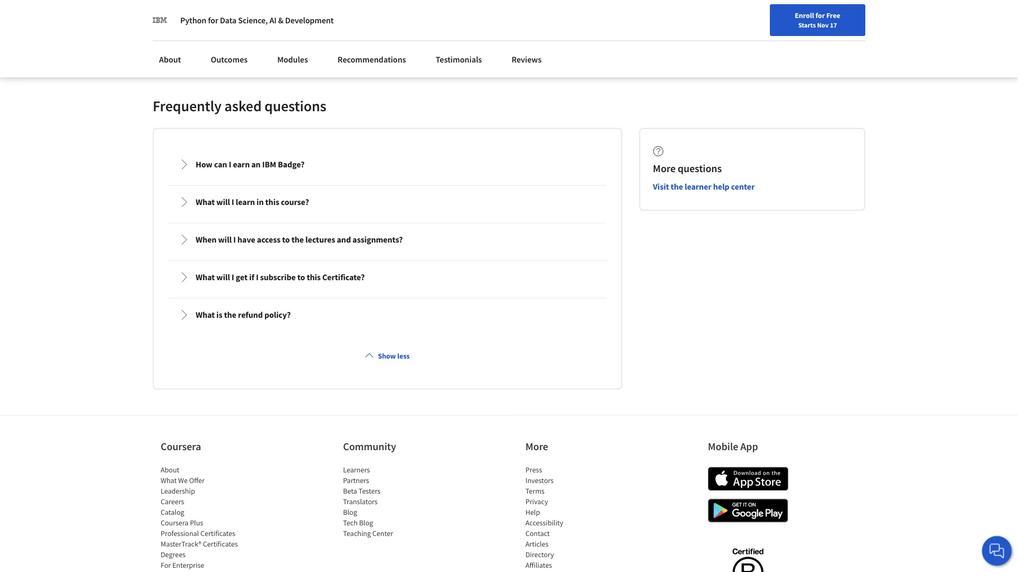 Task type: vqa. For each thing, say whether or not it's contained in the screenshot.
Testimonials
yes



Task type: describe. For each thing, give the bounding box(es) containing it.
degrees link
[[161, 551, 186, 560]]

what for what will i learn in this course?
[[196, 197, 215, 208]]

more for more
[[526, 441, 548, 454]]

plus
[[190, 519, 203, 528]]

investors link
[[526, 476, 554, 486]]

i for get
[[232, 273, 234, 283]]

for
[[161, 561, 171, 571]]

can
[[214, 160, 227, 170]]

learners partners beta testers translators blog tech blog teaching center
[[343, 466, 393, 539]]

accessibility
[[526, 519, 564, 528]]

lectures
[[306, 235, 335, 246]]

python for data science, ai & development
[[180, 15, 334, 25]]

what will i get if i subscribe to this certificate?
[[196, 273, 365, 283]]

show notifications image
[[875, 34, 888, 47]]

center
[[373, 529, 393, 539]]

articles
[[526, 540, 549, 550]]

degrees
[[161, 551, 186, 560]]

asked
[[225, 97, 262, 115]]

download on the app store image
[[708, 468, 789, 492]]

outcomes
[[211, 54, 248, 65]]

for enterprise link
[[161, 561, 204, 571]]

reviews
[[512, 54, 542, 65]]

list for community
[[343, 465, 433, 539]]

enterprise
[[172, 561, 204, 571]]

what we offer link
[[161, 476, 205, 486]]

find your new career
[[724, 33, 791, 43]]

recommendations
[[338, 54, 406, 65]]

i right 'if'
[[256, 273, 259, 283]]

privacy link
[[526, 498, 548, 507]]

course?
[[281, 197, 309, 208]]

learn
[[236, 197, 255, 208]]

an
[[251, 160, 261, 170]]

english button
[[796, 21, 860, 56]]

ibm
[[262, 160, 276, 170]]

teaching
[[343, 529, 371, 539]]

to inside when will i have access to the lectures and assignments? dropdown button
[[282, 235, 290, 246]]

app
[[741, 441, 758, 454]]

careers link
[[161, 498, 184, 507]]

contact link
[[526, 529, 550, 539]]

1 coursera from the top
[[161, 441, 201, 454]]

blog link
[[343, 508, 357, 518]]

testimonials link
[[430, 48, 488, 71]]

recommendations link
[[331, 48, 413, 71]]

less
[[397, 352, 410, 361]]

how can i earn an ibm badge?
[[196, 160, 305, 170]]

17
[[830, 21, 837, 29]]

certificate?
[[322, 273, 365, 283]]

science,
[[238, 15, 268, 25]]

will for get
[[216, 273, 230, 283]]

python
[[180, 15, 206, 25]]

visit the learner help center link
[[653, 182, 755, 192]]

i for earn
[[229, 160, 231, 170]]

get it on google play image
[[708, 500, 789, 524]]

this inside what will i learn in this course? dropdown button
[[265, 197, 279, 208]]

offer
[[189, 476, 205, 486]]

subscribe
[[260, 273, 296, 283]]

testimonials
[[436, 54, 482, 65]]

this inside what will i get if i subscribe to this certificate? dropdown button
[[307, 273, 321, 283]]

coursera inside about what we offer leadership careers catalog coursera plus professional certificates mastertrack® certificates degrees for enterprise
[[161, 519, 189, 528]]

0 horizontal spatial blog
[[343, 508, 357, 518]]

terms link
[[526, 487, 545, 497]]

what for what will i get if i subscribe to this certificate?
[[196, 273, 215, 283]]

privacy
[[526, 498, 548, 507]]

tech blog link
[[343, 519, 373, 528]]

ibm image
[[153, 13, 168, 28]]

what inside about what we offer leadership careers catalog coursera plus professional certificates mastertrack® certificates degrees for enterprise
[[161, 476, 177, 486]]

how
[[196, 160, 213, 170]]

we
[[178, 476, 188, 486]]

mobile
[[708, 441, 739, 454]]

career
[[770, 33, 791, 43]]

about for about
[[159, 54, 181, 65]]

logo of certified b corporation image
[[726, 543, 770, 573]]

leadership
[[161, 487, 195, 497]]

learners link
[[343, 466, 370, 475]]

for for python
[[208, 15, 218, 25]]

partners link
[[343, 476, 369, 486]]

get
[[236, 273, 248, 283]]

1 vertical spatial opens in a new tab image
[[313, 241, 321, 250]]

catalog
[[161, 508, 184, 518]]

governments link
[[225, 0, 294, 21]]

frequently
[[153, 97, 222, 115]]

badge?
[[278, 160, 305, 170]]

more questions
[[653, 162, 722, 175]]

help
[[713, 182, 730, 192]]

governments
[[240, 5, 290, 16]]

0 vertical spatial the
[[671, 182, 683, 192]]

tech
[[343, 519, 358, 528]]

will for have
[[218, 235, 232, 246]]

opens in a new tab image
[[334, 220, 343, 229]]

visit the learner help center
[[653, 182, 755, 192]]

learners
[[343, 466, 370, 475]]

list for more
[[526, 465, 616, 573]]

ai
[[270, 15, 277, 25]]

beta
[[343, 487, 357, 497]]

press investors terms privacy help accessibility contact articles directory affiliates
[[526, 466, 564, 571]]



Task type: locate. For each thing, give the bounding box(es) containing it.
your
[[739, 33, 753, 43]]

accessibility link
[[526, 519, 564, 528]]

0 vertical spatial opens in a new tab image
[[190, 220, 198, 229]]

free
[[827, 11, 841, 20]]

assignments?
[[353, 235, 403, 246]]

more up "press" link
[[526, 441, 548, 454]]

articles link
[[526, 540, 549, 550]]

opens in a new tab image up the when
[[190, 220, 198, 229]]

what inside what will i get if i subscribe to this certificate? dropdown button
[[196, 273, 215, 283]]

what inside what will i learn in this course? dropdown button
[[196, 197, 215, 208]]

0 horizontal spatial for
[[208, 15, 218, 25]]

about for about what we offer leadership careers catalog coursera plus professional certificates mastertrack® certificates degrees for enterprise
[[161, 466, 179, 475]]

what for what is the refund policy?
[[196, 310, 215, 321]]

certificates up mastertrack® certificates link
[[200, 529, 235, 539]]

for up nov
[[816, 11, 825, 20]]

to right the access
[[282, 235, 290, 246]]

starts
[[798, 21, 816, 29]]

1 horizontal spatial the
[[292, 235, 304, 246]]

show less
[[378, 352, 410, 361]]

this
[[265, 197, 279, 208], [307, 273, 321, 283]]

1 vertical spatial will
[[218, 235, 232, 246]]

opens in a new tab image left and on the left of page
[[313, 241, 321, 250]]

for left data
[[208, 15, 218, 25]]

the right the 'is'
[[224, 310, 236, 321]]

0 vertical spatial blog
[[343, 508, 357, 518]]

0 vertical spatial about link
[[153, 48, 187, 71]]

&
[[278, 15, 284, 25]]

what left the 'is'
[[196, 310, 215, 321]]

the left lectures
[[292, 235, 304, 246]]

affiliates
[[526, 561, 552, 571]]

access
[[257, 235, 281, 246]]

0 vertical spatial more
[[653, 162, 676, 175]]

1 horizontal spatial for
[[816, 11, 825, 20]]

0 horizontal spatial more
[[526, 441, 548, 454]]

1 horizontal spatial questions
[[678, 162, 722, 175]]

testers
[[359, 487, 381, 497]]

1 horizontal spatial blog
[[359, 519, 373, 528]]

the right visit
[[671, 182, 683, 192]]

opens in a new tab image
[[190, 220, 198, 229], [313, 241, 321, 250]]

to inside what will i get if i subscribe to this certificate? dropdown button
[[297, 273, 305, 283]]

1 horizontal spatial this
[[307, 273, 321, 283]]

directory link
[[526, 551, 554, 560]]

help
[[526, 508, 540, 518]]

the
[[671, 182, 683, 192], [292, 235, 304, 246], [224, 310, 236, 321]]

2 vertical spatial will
[[216, 273, 230, 283]]

the inside 'dropdown button'
[[224, 310, 236, 321]]

0 horizontal spatial questions
[[265, 97, 327, 115]]

data
[[220, 15, 237, 25]]

about link up what we offer link
[[161, 466, 179, 475]]

coursera down catalog
[[161, 519, 189, 528]]

questions down modules
[[265, 97, 327, 115]]

0 vertical spatial will
[[216, 197, 230, 208]]

directory
[[526, 551, 554, 560]]

1 vertical spatial certificates
[[203, 540, 238, 550]]

0 horizontal spatial the
[[224, 310, 236, 321]]

leadership link
[[161, 487, 195, 497]]

what up leadership link
[[161, 476, 177, 486]]

mastertrack® certificates link
[[161, 540, 238, 550]]

investors
[[526, 476, 554, 486]]

is
[[216, 310, 222, 321]]

list containing press
[[526, 465, 616, 573]]

i for have
[[233, 235, 236, 246]]

will right the when
[[218, 235, 232, 246]]

mastertrack®
[[161, 540, 201, 550]]

find
[[724, 33, 738, 43]]

what will i get if i subscribe to this certificate? button
[[170, 263, 605, 293]]

show less button
[[361, 347, 414, 366]]

reviews link
[[505, 48, 548, 71]]

questions
[[265, 97, 327, 115], [678, 162, 722, 175]]

when
[[196, 235, 217, 246]]

blog up teaching center link
[[359, 519, 373, 528]]

careers
[[161, 498, 184, 507]]

for
[[816, 11, 825, 20], [208, 15, 218, 25]]

in
[[257, 197, 264, 208]]

i left 'have'
[[233, 235, 236, 246]]

translators
[[343, 498, 378, 507]]

help link
[[526, 508, 540, 518]]

0 horizontal spatial opens in a new tab image
[[190, 220, 198, 229]]

1 vertical spatial to
[[297, 273, 305, 283]]

1 vertical spatial more
[[526, 441, 548, 454]]

professional
[[161, 529, 199, 539]]

list containing learners
[[343, 465, 433, 539]]

1 vertical spatial blog
[[359, 519, 373, 528]]

1 horizontal spatial more
[[653, 162, 676, 175]]

will for learn
[[216, 197, 230, 208]]

for inside enroll for free starts nov 17
[[816, 11, 825, 20]]

1 vertical spatial coursera
[[161, 519, 189, 528]]

2 coursera from the top
[[161, 519, 189, 528]]

0 vertical spatial about
[[159, 54, 181, 65]]

list
[[167, 146, 609, 369], [161, 465, 251, 573], [343, 465, 433, 539], [526, 465, 616, 573]]

list for coursera
[[161, 465, 251, 573]]

0 vertical spatial certificates
[[200, 529, 235, 539]]

certificates down professional certificates link at the left of the page
[[203, 540, 238, 550]]

visit
[[653, 182, 669, 192]]

blog up tech
[[343, 508, 357, 518]]

coursera plus link
[[161, 519, 203, 528]]

about link down ibm image at left
[[153, 48, 187, 71]]

i left learn
[[232, 197, 234, 208]]

1 vertical spatial the
[[292, 235, 304, 246]]

about link for frequently asked questions
[[153, 48, 187, 71]]

0 horizontal spatial this
[[265, 197, 279, 208]]

modules link
[[271, 48, 314, 71]]

chat with us image
[[989, 543, 1006, 560]]

coursera up what we offer link
[[161, 441, 201, 454]]

0 vertical spatial questions
[[265, 97, 327, 115]]

the inside dropdown button
[[292, 235, 304, 246]]

0 vertical spatial this
[[265, 197, 279, 208]]

what will i learn in this course?
[[196, 197, 309, 208]]

coursera
[[161, 441, 201, 454], [161, 519, 189, 528]]

list containing how can i earn an ibm badge?
[[167, 146, 609, 369]]

1 vertical spatial questions
[[678, 162, 722, 175]]

earn
[[233, 160, 250, 170]]

about inside about what we offer leadership careers catalog coursera plus professional certificates mastertrack® certificates degrees for enterprise
[[161, 466, 179, 475]]

find your new career link
[[719, 32, 796, 45]]

development
[[285, 15, 334, 25]]

what inside the what is the refund policy? 'dropdown button'
[[196, 310, 215, 321]]

what
[[196, 197, 215, 208], [196, 273, 215, 283], [196, 310, 215, 321], [161, 476, 177, 486]]

professional certificates link
[[161, 529, 235, 539]]

i right can
[[229, 160, 231, 170]]

outcomes link
[[204, 48, 254, 71]]

nov
[[817, 21, 829, 29]]

this left certificate?
[[307, 273, 321, 283]]

english
[[815, 33, 841, 44]]

about what we offer leadership careers catalog coursera plus professional certificates mastertrack® certificates degrees for enterprise
[[161, 466, 238, 571]]

list containing about
[[161, 465, 251, 573]]

1 vertical spatial about
[[161, 466, 179, 475]]

enroll for free starts nov 17
[[795, 11, 841, 29]]

0 horizontal spatial to
[[282, 235, 290, 246]]

questions up the learner
[[678, 162, 722, 175]]

this right in
[[265, 197, 279, 208]]

beta testers link
[[343, 487, 381, 497]]

about
[[159, 54, 181, 65], [161, 466, 179, 475]]

will
[[216, 197, 230, 208], [218, 235, 232, 246], [216, 273, 230, 283]]

0 vertical spatial coursera
[[161, 441, 201, 454]]

2 horizontal spatial the
[[671, 182, 683, 192]]

i for learn
[[232, 197, 234, 208]]

modules
[[277, 54, 308, 65]]

learner
[[685, 182, 712, 192]]

for for enroll
[[816, 11, 825, 20]]

2 vertical spatial the
[[224, 310, 236, 321]]

None search field
[[151, 28, 406, 49]]

i
[[229, 160, 231, 170], [232, 197, 234, 208], [233, 235, 236, 246], [232, 273, 234, 283], [256, 273, 259, 283]]

catalog link
[[161, 508, 184, 518]]

to right the subscribe
[[297, 273, 305, 283]]

press
[[526, 466, 542, 475]]

new
[[755, 33, 769, 43]]

will left get
[[216, 273, 230, 283]]

1 horizontal spatial opens in a new tab image
[[313, 241, 321, 250]]

about link for more
[[161, 466, 179, 475]]

refund
[[238, 310, 263, 321]]

community
[[343, 441, 396, 454]]

what up the when
[[196, 197, 215, 208]]

and
[[337, 235, 351, 246]]

more up visit
[[653, 162, 676, 175]]

what left get
[[196, 273, 215, 283]]

about down ibm image at left
[[159, 54, 181, 65]]

terms
[[526, 487, 545, 497]]

center
[[731, 182, 755, 192]]

what will i learn in this course? button
[[170, 188, 605, 218]]

frequently asked questions
[[153, 97, 327, 115]]

1 horizontal spatial to
[[297, 273, 305, 283]]

1 vertical spatial about link
[[161, 466, 179, 475]]

more for more questions
[[653, 162, 676, 175]]

partners
[[343, 476, 369, 486]]

about up what we offer link
[[161, 466, 179, 475]]

0 vertical spatial to
[[282, 235, 290, 246]]

teaching center link
[[343, 529, 393, 539]]

1 vertical spatial this
[[307, 273, 321, 283]]

if
[[249, 273, 254, 283]]

will left learn
[[216, 197, 230, 208]]

i left get
[[232, 273, 234, 283]]



